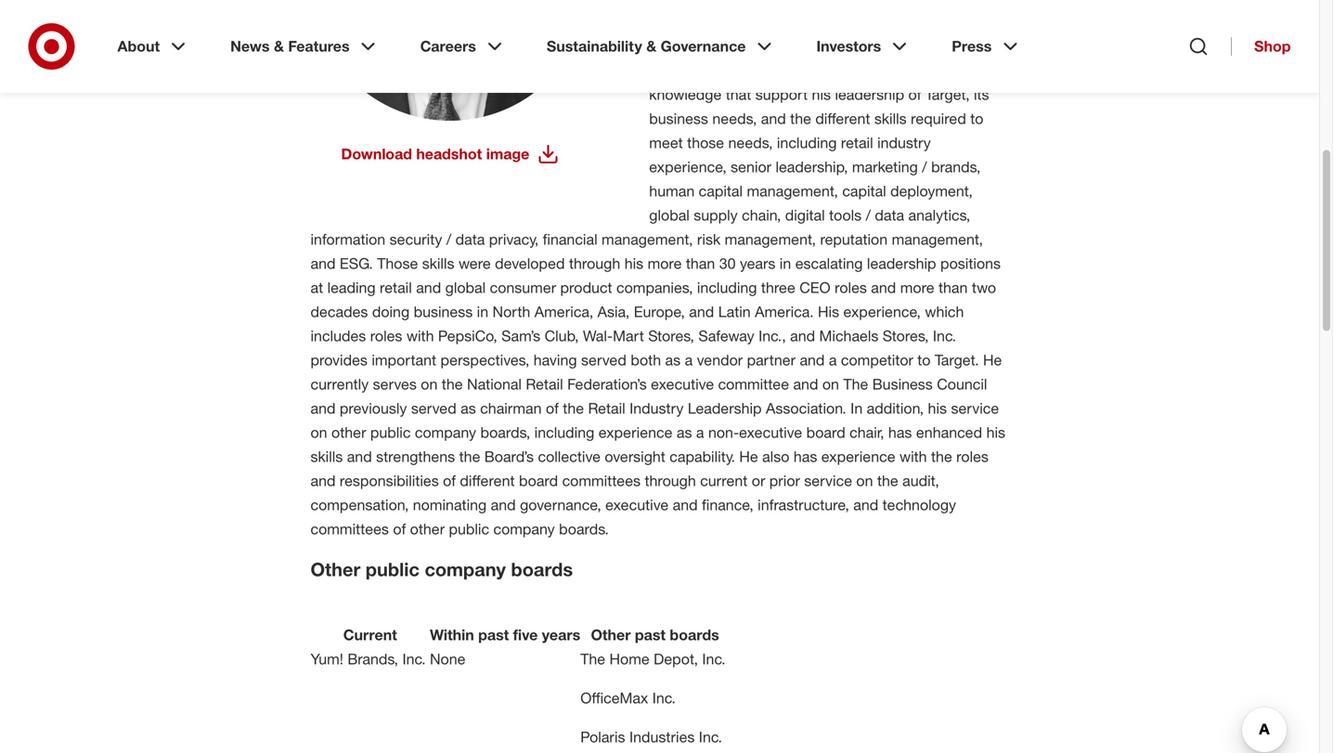 Task type: locate. For each thing, give the bounding box(es) containing it.
news
[[230, 37, 270, 55]]

provides up that
[[725, 61, 782, 79]]

other down 'compensation,'
[[311, 558, 361, 580]]

business up pepsico,
[[414, 303, 473, 321]]

skills up 'compensation,'
[[311, 448, 343, 466]]

0 horizontal spatial to
[[918, 351, 931, 369]]

inc. down "which"
[[933, 327, 957, 345]]

previously
[[340, 399, 407, 417]]

capital up supply
[[699, 182, 743, 200]]

target,
[[926, 85, 970, 104]]

press
[[952, 37, 992, 55]]

&
[[274, 37, 284, 55], [647, 37, 657, 55]]

management, down analytics,
[[892, 230, 984, 248]]

1 horizontal spatial than
[[939, 279, 968, 297]]

1 horizontal spatial stores,
[[883, 327, 929, 345]]

five
[[513, 626, 538, 644]]

1 vertical spatial retail
[[841, 134, 874, 152]]

the up support
[[786, 61, 807, 79]]

global down human
[[650, 206, 690, 224]]

service down council
[[952, 399, 1000, 417]]

yum! brands, inc. none
[[311, 650, 470, 668]]

the down perspectives,
[[442, 375, 463, 393]]

0 horizontal spatial business
[[414, 303, 473, 321]]

yum!
[[311, 650, 344, 668]]

sustainability & governance link
[[534, 22, 789, 71]]

company down nominating
[[425, 558, 506, 580]]

/ right "tools"
[[866, 206, 871, 224]]

0 horizontal spatial roles
[[370, 327, 403, 345]]

leadership
[[835, 85, 905, 104], [867, 254, 937, 273]]

to up business at the right
[[918, 351, 931, 369]]

past for five
[[478, 626, 509, 644]]

1 vertical spatial other
[[410, 520, 445, 538]]

skills
[[650, 19, 696, 42]]

experience up oversight
[[599, 424, 673, 442]]

1 vertical spatial years
[[542, 626, 581, 644]]

a left vendor
[[685, 351, 693, 369]]

0 vertical spatial he
[[984, 351, 1002, 369]]

boards up depot,
[[670, 626, 720, 644]]

retail down those
[[380, 279, 412, 297]]

boards.
[[559, 520, 609, 538]]

1 horizontal spatial other
[[591, 626, 631, 644]]

partner
[[747, 351, 796, 369]]

experience down chair,
[[822, 448, 896, 466]]

30
[[720, 254, 736, 273]]

and left 'finance,'
[[673, 496, 698, 514]]

through
[[569, 254, 621, 273], [645, 472, 696, 490]]

cornell
[[674, 61, 721, 79]]

leadership down board
[[835, 85, 905, 104]]

served down serves
[[411, 399, 457, 417]]

including up collective
[[535, 424, 595, 442]]

capital
[[699, 182, 743, 200], [843, 182, 887, 200]]

1 vertical spatial provides
[[311, 351, 368, 369]]

1 vertical spatial in
[[477, 303, 489, 321]]

0 vertical spatial /
[[923, 158, 928, 176]]

a down michaels
[[829, 351, 837, 369]]

skills down security
[[422, 254, 455, 273]]

0 vertical spatial other
[[311, 558, 361, 580]]

skills and qualifications
[[650, 19, 858, 42]]

america,
[[535, 303, 594, 321]]

and left latin
[[689, 303, 714, 321]]

1 horizontal spatial has
[[889, 424, 912, 442]]

1 horizontal spatial retail
[[841, 134, 874, 152]]

a
[[685, 351, 693, 369], [829, 351, 837, 369], [697, 424, 705, 442]]

0 horizontal spatial other
[[311, 558, 361, 580]]

2 stores, from the left
[[883, 327, 929, 345]]

2 horizontal spatial with
[[900, 448, 927, 466]]

to down its in the right top of the page
[[971, 110, 984, 128]]

of down 'compensation,'
[[393, 520, 406, 538]]

0 horizontal spatial &
[[274, 37, 284, 55]]

1 vertical spatial including
[[697, 279, 757, 297]]

council
[[937, 375, 988, 393]]

in
[[851, 399, 863, 417]]

privacy,
[[489, 230, 539, 248]]

capital up "tools"
[[843, 182, 887, 200]]

past left five
[[478, 626, 509, 644]]

retail down press
[[959, 61, 991, 79]]

including up 'leadership,' on the top
[[777, 134, 837, 152]]

0 horizontal spatial the
[[581, 650, 606, 668]]

the up in
[[844, 375, 869, 393]]

both
[[631, 351, 661, 369]]

has
[[889, 424, 912, 442], [794, 448, 818, 466]]

leadership down the reputation
[[867, 254, 937, 273]]

2 vertical spatial retail
[[380, 279, 412, 297]]

1 horizontal spatial global
[[650, 206, 690, 224]]

as right both
[[666, 351, 681, 369]]

1 & from the left
[[274, 37, 284, 55]]

needs, down that
[[713, 110, 757, 128]]

his up the companies,
[[625, 254, 644, 273]]

1 vertical spatial leadership
[[867, 254, 937, 273]]

other for other past boards
[[591, 626, 631, 644]]

as down national
[[461, 399, 476, 417]]

compensation,
[[311, 496, 409, 514]]

0 horizontal spatial served
[[411, 399, 457, 417]]

other down nominating
[[410, 520, 445, 538]]

0 horizontal spatial through
[[569, 254, 621, 273]]

public up "current" on the bottom
[[366, 558, 420, 580]]

1 horizontal spatial capital
[[843, 182, 887, 200]]

consumer
[[490, 279, 556, 297]]

0 vertical spatial committees
[[562, 472, 641, 490]]

0 vertical spatial retail
[[959, 61, 991, 79]]

reputation
[[821, 230, 888, 248]]

1 horizontal spatial experience
[[822, 448, 896, 466]]

chair,
[[850, 424, 885, 442]]

his
[[812, 85, 831, 104], [625, 254, 644, 273], [928, 399, 947, 417], [987, 424, 1006, 442]]

his
[[818, 303, 840, 321]]

2 past from the left
[[635, 626, 666, 644]]

0 vertical spatial experience,
[[650, 158, 727, 176]]

committees down 'compensation,'
[[311, 520, 389, 538]]

board
[[807, 424, 846, 442], [519, 472, 558, 490]]

& for features
[[274, 37, 284, 55]]

1 horizontal spatial to
[[971, 110, 984, 128]]

1 vertical spatial business
[[414, 303, 473, 321]]

1 vertical spatial data
[[456, 230, 485, 248]]

as up capability.
[[677, 424, 692, 442]]

1 horizontal spatial with
[[856, 61, 884, 79]]

0 vertical spatial to
[[971, 110, 984, 128]]

0 horizontal spatial a
[[685, 351, 693, 369]]

service
[[952, 399, 1000, 417], [805, 472, 853, 490]]

support
[[756, 85, 808, 104]]

1 horizontal spatial &
[[647, 37, 657, 55]]

inc.,
[[759, 327, 786, 345]]

other for other public company boards
[[311, 558, 361, 580]]

mr.
[[650, 61, 670, 79]]

0 vertical spatial different
[[816, 110, 871, 128]]

1 vertical spatial global
[[445, 279, 486, 297]]

through up the product at left
[[569, 254, 621, 273]]

different down board
[[816, 110, 871, 128]]

& right news
[[274, 37, 284, 55]]

1 vertical spatial boards
[[670, 626, 720, 644]]

sam's
[[502, 327, 541, 345]]

0 vertical spatial board
[[807, 424, 846, 442]]

0 horizontal spatial boards
[[511, 558, 573, 580]]

company up strengthens
[[415, 424, 477, 442]]

past up the home depot, inc.
[[635, 626, 666, 644]]

years right '30'
[[740, 254, 776, 273]]

0 vertical spatial including
[[777, 134, 837, 152]]

and up responsibilities
[[347, 448, 372, 466]]

knowledge
[[650, 85, 722, 104]]

current
[[700, 472, 748, 490]]

michaels
[[820, 327, 879, 345]]

experience, up human
[[650, 158, 727, 176]]

1 vertical spatial than
[[939, 279, 968, 297]]

1 vertical spatial with
[[407, 327, 434, 345]]

1 horizontal spatial roles
[[835, 279, 867, 297]]

inc. left the none
[[403, 650, 426, 668]]

business
[[873, 375, 933, 393]]

nominating
[[413, 496, 487, 514]]

0 vertical spatial experience
[[599, 424, 673, 442]]

boards down boards. on the left bottom of page
[[511, 558, 573, 580]]

boards
[[511, 558, 573, 580], [670, 626, 720, 644]]

with up the audit,
[[900, 448, 927, 466]]

public down nominating
[[449, 520, 490, 538]]

0 vertical spatial skills
[[875, 110, 907, 128]]

the left 'home'
[[581, 650, 606, 668]]

0 horizontal spatial experience
[[599, 424, 673, 442]]

0 vertical spatial through
[[569, 254, 621, 273]]

1 vertical spatial experience
[[822, 448, 896, 466]]

download headshot image link
[[341, 143, 559, 165]]

0 horizontal spatial capital
[[699, 182, 743, 200]]

other
[[311, 558, 361, 580], [591, 626, 631, 644]]

provides up currently
[[311, 351, 368, 369]]

1 vertical spatial more
[[901, 279, 935, 297]]

0 horizontal spatial retail
[[526, 375, 563, 393]]

serves
[[373, 375, 417, 393]]

asia,
[[598, 303, 630, 321]]

different down board's
[[460, 472, 515, 490]]

0 vertical spatial years
[[740, 254, 776, 273]]

/ up deployment,
[[923, 158, 928, 176]]

/
[[923, 158, 928, 176], [866, 206, 871, 224], [447, 230, 452, 248]]

stores,
[[648, 327, 695, 345], [883, 327, 929, 345]]

roles down enhanced
[[957, 448, 989, 466]]

retail
[[959, 61, 991, 79], [841, 134, 874, 152], [380, 279, 412, 297]]

three
[[762, 279, 796, 297]]

0 vertical spatial data
[[875, 206, 905, 224]]

developed
[[495, 254, 565, 273]]

1 vertical spatial roles
[[370, 327, 403, 345]]

committees
[[562, 472, 641, 490], [311, 520, 389, 538]]

on
[[421, 375, 438, 393], [823, 375, 840, 393], [311, 424, 327, 442], [857, 472, 874, 490]]

including down '30'
[[697, 279, 757, 297]]

non-
[[709, 424, 739, 442]]

executive up industry
[[651, 375, 714, 393]]

1 horizontal spatial data
[[875, 206, 905, 224]]

management, up digital
[[747, 182, 839, 200]]

1 horizontal spatial boards
[[670, 626, 720, 644]]

0 horizontal spatial stores,
[[648, 327, 695, 345]]

pepsico,
[[438, 327, 498, 345]]

0 horizontal spatial committees
[[311, 520, 389, 538]]

global down were
[[445, 279, 486, 297]]

data
[[875, 206, 905, 224], [456, 230, 485, 248]]

retail up marketing
[[841, 134, 874, 152]]

0 vertical spatial with
[[856, 61, 884, 79]]

than down risk at the right
[[686, 254, 715, 273]]

past
[[478, 626, 509, 644], [635, 626, 666, 644]]

0 vertical spatial public
[[370, 424, 411, 442]]

skills up industry
[[875, 110, 907, 128]]

years inside mr. cornell provides the board with significant retail knowledge that support his leadership of target, its business needs, and the different skills required to meet those needs, including retail industry experience, senior leadership, marketing / brands, human capital management, capital deployment, global supply chain, digital tools / data analytics, information security / data privacy, financial management, risk management, reputation management, and esg. those skills were developed through his more than 30 years in escalating leadership positions at leading retail and global consumer product companies, including three ceo roles and more than two decades doing business in north america, asia, europe, and latin america. his experience, which includes roles with pepsico, sam's club, wal-mart stores, safeway inc., and michaels stores, inc. provides important perspectives, having served both as a vendor partner and a competitor to target. he currently serves on the national retail federation's executive committee and on the business council and previously served as chairman of the retail industry leadership association. in addition, his service on other public company boards, including experience as a non-executive board chair, has enhanced his skills and strengthens the board's collective oversight capability. he also has experience with the roles and responsibilities of different board committees through current or prior service on the audit, compensation, nominating and governance, executive and finance, infrastructure, and technology committees of other public company boards.
[[740, 254, 776, 273]]

inc. inside mr. cornell provides the board with significant retail knowledge that support his leadership of target, its business needs, and the different skills required to meet those needs, including retail industry experience, senior leadership, marketing / brands, human capital management, capital deployment, global supply chain, digital tools / data analytics, information security / data privacy, financial management, risk management, reputation management, and esg. those skills were developed through his more than 30 years in escalating leadership positions at leading retail and global consumer product companies, including three ceo roles and more than two decades doing business in north america, asia, europe, and latin america. his experience, which includes roles with pepsico, sam's club, wal-mart stores, safeway inc., and michaels stores, inc. provides important perspectives, having served both as a vendor partner and a competitor to target. he currently serves on the national retail federation's executive committee and on the business council and previously served as chairman of the retail industry leadership association. in addition, his service on other public company boards, including experience as a non-executive board chair, has enhanced his skills and strengthens the board's collective oversight capability. he also has experience with the roles and responsibilities of different board committees through current or prior service on the audit, compensation, nominating and governance, executive and finance, infrastructure, and technology committees of other public company boards.
[[933, 327, 957, 345]]

and down the reputation
[[871, 279, 897, 297]]

1 horizontal spatial the
[[844, 375, 869, 393]]

service up infrastructure,
[[805, 472, 853, 490]]

on up association.
[[823, 375, 840, 393]]

1 vertical spatial as
[[461, 399, 476, 417]]

brands,
[[348, 650, 398, 668]]

1 horizontal spatial through
[[645, 472, 696, 490]]

2 vertical spatial with
[[900, 448, 927, 466]]

current
[[343, 626, 397, 644]]

2 vertical spatial including
[[535, 424, 595, 442]]

1 horizontal spatial experience,
[[844, 303, 921, 321]]

provides
[[725, 61, 782, 79], [311, 351, 368, 369]]

roles down escalating
[[835, 279, 867, 297]]

1 horizontal spatial in
[[780, 254, 792, 273]]

with up important
[[407, 327, 434, 345]]

audit,
[[903, 472, 940, 490]]

1 vertical spatial service
[[805, 472, 853, 490]]

served
[[581, 351, 627, 369], [411, 399, 457, 417]]

2 capital from the left
[[843, 182, 887, 200]]

america.
[[755, 303, 814, 321]]

data up the reputation
[[875, 206, 905, 224]]

years right five
[[542, 626, 581, 644]]

stores, down europe,
[[648, 327, 695, 345]]

experience,
[[650, 158, 727, 176], [844, 303, 921, 321]]

other down previously
[[332, 424, 366, 442]]

has down addition,
[[889, 424, 912, 442]]

board
[[812, 61, 852, 79]]

1 vertical spatial the
[[581, 650, 606, 668]]

two
[[972, 279, 997, 297]]

the down support
[[791, 110, 812, 128]]

1 stores, from the left
[[648, 327, 695, 345]]

security
[[390, 230, 442, 248]]

1 horizontal spatial service
[[952, 399, 1000, 417]]

board's
[[485, 448, 534, 466]]

1 past from the left
[[478, 626, 509, 644]]

1 capital from the left
[[699, 182, 743, 200]]

& up the mr.
[[647, 37, 657, 55]]

and down those
[[416, 279, 441, 297]]

deployment,
[[891, 182, 973, 200]]

oversight
[[605, 448, 666, 466]]

of right chairman
[[546, 399, 559, 417]]

north
[[493, 303, 531, 321]]

has right also
[[794, 448, 818, 466]]

1 horizontal spatial served
[[581, 351, 627, 369]]

0 horizontal spatial different
[[460, 472, 515, 490]]

which
[[925, 303, 964, 321]]

includes
[[311, 327, 366, 345]]

0 horizontal spatial experience,
[[650, 158, 727, 176]]

data up were
[[456, 230, 485, 248]]

2 & from the left
[[647, 37, 657, 55]]

needs, up senior
[[729, 134, 773, 152]]

enhanced
[[917, 424, 983, 442]]

management,
[[747, 182, 839, 200], [602, 230, 693, 248], [725, 230, 816, 248], [892, 230, 984, 248]]

/ right security
[[447, 230, 452, 248]]

0 horizontal spatial skills
[[311, 448, 343, 466]]

tools
[[830, 206, 862, 224]]

2 horizontal spatial retail
[[959, 61, 991, 79]]

download headshot image
[[341, 145, 530, 163]]

he up or at the right bottom of the page
[[740, 448, 758, 466]]



Task type: vqa. For each thing, say whether or not it's contained in the screenshot.
rightmost the &
yes



Task type: describe. For each thing, give the bounding box(es) containing it.
industry
[[630, 399, 684, 417]]

and left technology
[[854, 496, 879, 514]]

1 vertical spatial different
[[460, 472, 515, 490]]

1 vertical spatial needs,
[[729, 134, 773, 152]]

boards,
[[481, 424, 531, 442]]

investors
[[817, 37, 882, 55]]

0 vertical spatial has
[[889, 424, 912, 442]]

those
[[687, 134, 725, 152]]

federation's
[[568, 375, 647, 393]]

2 horizontal spatial roles
[[957, 448, 989, 466]]

0 horizontal spatial service
[[805, 472, 853, 490]]

mart
[[613, 327, 644, 345]]

1 horizontal spatial other
[[410, 520, 445, 538]]

on right serves
[[421, 375, 438, 393]]

within
[[430, 626, 474, 644]]

0 horizontal spatial in
[[477, 303, 489, 321]]

supply
[[694, 206, 738, 224]]

and down support
[[761, 110, 786, 128]]

also
[[763, 448, 790, 466]]

meet
[[650, 134, 683, 152]]

or
[[752, 472, 766, 490]]

0 horizontal spatial data
[[456, 230, 485, 248]]

0 vertical spatial needs,
[[713, 110, 757, 128]]

the left board's
[[459, 448, 481, 466]]

vendor
[[697, 351, 743, 369]]

governance,
[[520, 496, 602, 514]]

inc. up industries
[[653, 689, 676, 707]]

shop link
[[1232, 37, 1291, 56]]

1 horizontal spatial business
[[650, 110, 709, 128]]

escalating
[[796, 254, 863, 273]]

inc. right depot,
[[703, 650, 726, 668]]

industries
[[630, 728, 695, 746]]

0 horizontal spatial he
[[740, 448, 758, 466]]

headshot
[[416, 145, 482, 163]]

image
[[486, 145, 530, 163]]

1 vertical spatial served
[[411, 399, 457, 417]]

other past boards
[[591, 626, 720, 644]]

important
[[372, 351, 437, 369]]

risk
[[697, 230, 721, 248]]

leading
[[327, 279, 376, 297]]

responsibilities
[[340, 472, 439, 490]]

2 vertical spatial as
[[677, 424, 692, 442]]

officemax
[[581, 689, 649, 707]]

within past five years
[[430, 626, 581, 644]]

2 horizontal spatial a
[[829, 351, 837, 369]]

0 vertical spatial other
[[332, 424, 366, 442]]

positions
[[941, 254, 1001, 273]]

and up the cornell
[[701, 19, 734, 42]]

chain,
[[742, 206, 781, 224]]

0 horizontal spatial board
[[519, 472, 558, 490]]

strengthens
[[376, 448, 455, 466]]

1 vertical spatial experience,
[[844, 303, 921, 321]]

1 horizontal spatial a
[[697, 424, 705, 442]]

inc. right industries
[[699, 728, 723, 746]]

1 horizontal spatial retail
[[588, 399, 626, 417]]

0 vertical spatial as
[[666, 351, 681, 369]]

national
[[467, 375, 522, 393]]

leadership,
[[776, 158, 848, 176]]

industry
[[878, 134, 931, 152]]

2 vertical spatial /
[[447, 230, 452, 248]]

the inside mr. cornell provides the board with significant retail knowledge that support his leadership of target, its business needs, and the different skills required to meet those needs, including retail industry experience, senior leadership, marketing / brands, human capital management, capital deployment, global supply chain, digital tools / data analytics, information security / data privacy, financial management, risk management, reputation management, and esg. those skills were developed through his more than 30 years in escalating leadership positions at leading retail and global consumer product companies, including three ceo roles and more than two decades doing business in north america, asia, europe, and latin america. his experience, which includes roles with pepsico, sam's club, wal-mart stores, safeway inc., and michaels stores, inc. provides important perspectives, having served both as a vendor partner and a competitor to target. he currently serves on the national retail federation's executive committee and on the business council and previously served as chairman of the retail industry leadership association. in addition, his service on other public company boards, including experience as a non-executive board chair, has enhanced his skills and strengthens the board's collective oversight capability. he also has experience with the roles and responsibilities of different board committees through current or prior service on the audit, compensation, nominating and governance, executive and finance, infrastructure, and technology committees of other public company boards.
[[844, 375, 869, 393]]

target.
[[935, 351, 979, 369]]

currently
[[311, 375, 369, 393]]

collective
[[538, 448, 601, 466]]

that
[[726, 85, 752, 104]]

brands,
[[932, 158, 981, 176]]

0 horizontal spatial including
[[535, 424, 595, 442]]

2 vertical spatial executive
[[606, 496, 669, 514]]

europe,
[[634, 303, 685, 321]]

& for governance
[[647, 37, 657, 55]]

officemax inc.
[[581, 689, 680, 707]]

depot,
[[654, 650, 698, 668]]

and down america.
[[790, 327, 816, 345]]

and right partner
[[800, 351, 825, 369]]

addition,
[[867, 399, 924, 417]]

0 vertical spatial roles
[[835, 279, 867, 297]]

prior
[[770, 472, 800, 490]]

chairman
[[480, 399, 542, 417]]

1 vertical spatial /
[[866, 206, 871, 224]]

capability.
[[670, 448, 736, 466]]

0 horizontal spatial global
[[445, 279, 486, 297]]

2 vertical spatial skills
[[311, 448, 343, 466]]

senior
[[731, 158, 772, 176]]

on down currently
[[311, 424, 327, 442]]

0 horizontal spatial than
[[686, 254, 715, 273]]

other public company boards
[[311, 558, 573, 580]]

0 vertical spatial boards
[[511, 558, 573, 580]]

were
[[459, 254, 491, 273]]

1 horizontal spatial provides
[[725, 61, 782, 79]]

infrastructure,
[[758, 496, 850, 514]]

sustainability & governance
[[547, 37, 746, 55]]

latin
[[719, 303, 751, 321]]

2 horizontal spatial including
[[777, 134, 837, 152]]

his right enhanced
[[987, 424, 1006, 442]]

his up enhanced
[[928, 399, 947, 417]]

1 horizontal spatial he
[[984, 351, 1002, 369]]

the left the audit,
[[878, 472, 899, 490]]

0 vertical spatial served
[[581, 351, 627, 369]]

1 vertical spatial to
[[918, 351, 931, 369]]

1 horizontal spatial different
[[816, 110, 871, 128]]

analytics,
[[909, 206, 971, 224]]

0 vertical spatial service
[[952, 399, 1000, 417]]

esg.
[[340, 254, 373, 273]]

financial
[[543, 230, 598, 248]]

leadership
[[688, 399, 762, 417]]

his down board
[[812, 85, 831, 104]]

of up nominating
[[443, 472, 456, 490]]

management, up the companies,
[[602, 230, 693, 248]]

its
[[974, 85, 990, 104]]

and up association.
[[794, 375, 819, 393]]

of down significant
[[909, 85, 922, 104]]

about
[[117, 37, 160, 55]]

press link
[[939, 22, 1035, 71]]

wal-
[[583, 327, 613, 345]]

1 vertical spatial skills
[[422, 254, 455, 273]]

polaris
[[581, 728, 626, 746]]

the home depot, inc.
[[581, 650, 730, 668]]

news & features link
[[217, 22, 392, 71]]

1 vertical spatial company
[[494, 520, 555, 538]]

polaris industries inc.
[[581, 728, 723, 746]]

doing
[[372, 303, 410, 321]]

2 vertical spatial public
[[366, 558, 420, 580]]

association.
[[766, 399, 847, 417]]

and up at
[[311, 254, 336, 273]]

governance
[[661, 37, 746, 55]]

digital
[[786, 206, 825, 224]]

1 vertical spatial committees
[[311, 520, 389, 538]]

finance,
[[702, 496, 754, 514]]

0 horizontal spatial years
[[542, 626, 581, 644]]

1 horizontal spatial committees
[[562, 472, 641, 490]]

careers
[[420, 37, 476, 55]]

1 vertical spatial has
[[794, 448, 818, 466]]

careers link
[[407, 22, 519, 71]]

and up 'compensation,'
[[311, 472, 336, 490]]

0 vertical spatial company
[[415, 424, 477, 442]]

club,
[[545, 327, 579, 345]]

0 vertical spatial leadership
[[835, 85, 905, 104]]

required
[[911, 110, 967, 128]]

past for boards
[[635, 626, 666, 644]]

1 vertical spatial public
[[449, 520, 490, 538]]

management, down chain,
[[725, 230, 816, 248]]

0 horizontal spatial retail
[[380, 279, 412, 297]]

2 horizontal spatial skills
[[875, 110, 907, 128]]

0 vertical spatial executive
[[651, 375, 714, 393]]

0 horizontal spatial more
[[648, 254, 682, 273]]

0 vertical spatial in
[[780, 254, 792, 273]]

and down board's
[[491, 496, 516, 514]]

2 vertical spatial company
[[425, 558, 506, 580]]

on down chair,
[[857, 472, 874, 490]]

the down enhanced
[[932, 448, 953, 466]]

1 vertical spatial executive
[[739, 424, 803, 442]]

and down currently
[[311, 399, 336, 417]]

download
[[341, 145, 412, 163]]

the down "federation's"
[[563, 399, 584, 417]]



